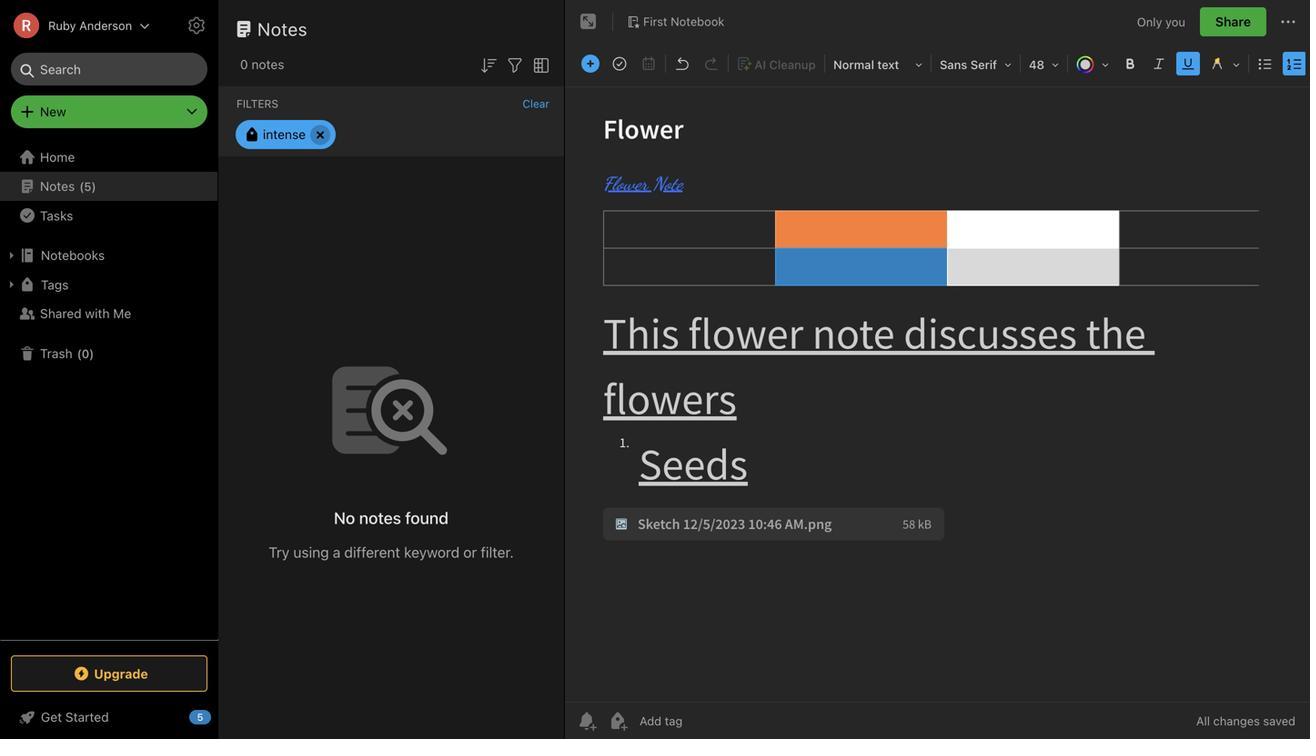 Task type: locate. For each thing, give the bounding box(es) containing it.
5 down home link
[[84, 179, 91, 193]]

5 inside notes ( 5 )
[[84, 179, 91, 193]]

add a reminder image
[[576, 711, 598, 732]]

notebook
[[671, 15, 725, 28]]

0 horizontal spatial 0
[[82, 347, 89, 361]]

notebooks link
[[0, 241, 217, 270]]

notes
[[258, 18, 308, 40], [40, 179, 75, 194]]

upgrade button
[[11, 656, 207, 692]]

notes up different
[[359, 509, 401, 528]]

or
[[463, 544, 477, 561]]

tree
[[0, 143, 218, 640]]

new
[[40, 104, 66, 119]]

0 horizontal spatial notes
[[40, 179, 75, 194]]

sans serif
[[940, 58, 997, 71]]

) right trash
[[89, 347, 94, 361]]

only you
[[1137, 15, 1186, 28]]

0 vertical spatial notes
[[252, 57, 284, 72]]

try
[[269, 544, 290, 561]]

intense button
[[236, 120, 336, 149]]

0 up filters
[[240, 57, 248, 72]]

) inside trash ( 0 )
[[89, 347, 94, 361]]

expand tags image
[[5, 278, 19, 292]]

0 vertical spatial (
[[79, 179, 84, 193]]

Account field
[[0, 7, 150, 44]]

None search field
[[24, 53, 195, 86]]

trash ( 0 )
[[40, 346, 94, 361]]

1 horizontal spatial notes
[[359, 509, 401, 528]]

( right trash
[[77, 347, 82, 361]]

) for trash
[[89, 347, 94, 361]]

0 right trash
[[82, 347, 89, 361]]

add tag image
[[607, 711, 629, 732]]

ruby anderson
[[48, 19, 132, 32]]

a
[[333, 544, 341, 561]]

notes for 0
[[252, 57, 284, 72]]

Insert field
[[577, 51, 604, 76]]

notes
[[252, 57, 284, 72], [359, 509, 401, 528]]

1 vertical spatial notes
[[40, 179, 75, 194]]

5
[[84, 179, 91, 193], [197, 712, 203, 724]]

1 horizontal spatial 5
[[197, 712, 203, 724]]

shared with me link
[[0, 299, 217, 328]]

Font size field
[[1023, 51, 1066, 77]]

1 vertical spatial 0
[[82, 347, 89, 361]]

task image
[[607, 51, 632, 76]]

saved
[[1263, 715, 1296, 728]]

0 vertical spatial 0
[[240, 57, 248, 72]]

1 vertical spatial )
[[89, 347, 94, 361]]

notes up filters
[[252, 57, 284, 72]]

Help and Learning task checklist field
[[0, 703, 218, 732]]

Font color field
[[1070, 51, 1116, 77]]

home
[[40, 150, 75, 165]]

)
[[91, 179, 96, 193], [89, 347, 94, 361]]

note window element
[[565, 0, 1310, 740]]

5 left click to collapse "icon"
[[197, 712, 203, 724]]

add filters image
[[504, 54, 526, 76]]

0 vertical spatial notes
[[258, 18, 308, 40]]

0 horizontal spatial notes
[[252, 57, 284, 72]]

notes down "home"
[[40, 179, 75, 194]]

anderson
[[79, 19, 132, 32]]

1 vertical spatial (
[[77, 347, 82, 361]]

expand note image
[[578, 11, 600, 33]]

bold image
[[1117, 51, 1143, 76]]

0
[[240, 57, 248, 72], [82, 347, 89, 361]]

0 vertical spatial 5
[[84, 179, 91, 193]]

(
[[79, 179, 84, 193], [77, 347, 82, 361]]

changes
[[1213, 715, 1260, 728]]

( inside trash ( 0 )
[[77, 347, 82, 361]]

notes up 0 notes
[[258, 18, 308, 40]]

click to collapse image
[[212, 706, 225, 728]]

tree containing home
[[0, 143, 218, 640]]

tags button
[[0, 270, 217, 299]]

) inside notes ( 5 )
[[91, 179, 96, 193]]

1 vertical spatial 5
[[197, 712, 203, 724]]

0 vertical spatial )
[[91, 179, 96, 193]]

1 horizontal spatial notes
[[258, 18, 308, 40]]

ruby
[[48, 19, 76, 32]]

1 vertical spatial notes
[[359, 509, 401, 528]]

) down home link
[[91, 179, 96, 193]]

0 horizontal spatial 5
[[84, 179, 91, 193]]

( down home link
[[79, 179, 84, 193]]

underline image
[[1176, 51, 1201, 76]]

( inside notes ( 5 )
[[79, 179, 84, 193]]

Note Editor text field
[[565, 87, 1310, 702]]

Highlight field
[[1203, 51, 1247, 77]]

keyword
[[404, 544, 460, 561]]

tasks button
[[0, 201, 217, 230]]

trash
[[40, 346, 73, 361]]

notes inside tree
[[40, 179, 75, 194]]

different
[[344, 544, 400, 561]]

you
[[1166, 15, 1186, 28]]



Task type: vqa. For each thing, say whether or not it's contained in the screenshot.
Upgrade
yes



Task type: describe. For each thing, give the bounding box(es) containing it.
using
[[293, 544, 329, 561]]

Sort options field
[[478, 53, 500, 76]]

) for notes
[[91, 179, 96, 193]]

( for trash
[[77, 347, 82, 361]]

0 notes
[[240, 57, 284, 72]]

5 inside help and learning task checklist field
[[197, 712, 203, 724]]

filters
[[237, 97, 278, 110]]

serif
[[971, 58, 997, 71]]

More actions field
[[1278, 7, 1299, 36]]

notes ( 5 )
[[40, 179, 96, 194]]

new button
[[11, 96, 207, 128]]

0 inside trash ( 0 )
[[82, 347, 89, 361]]

filter.
[[481, 544, 514, 561]]

all changes saved
[[1196, 715, 1296, 728]]

clear button
[[523, 97, 550, 110]]

tasks
[[40, 208, 73, 223]]

View options field
[[526, 53, 552, 76]]

first notebook
[[643, 15, 725, 28]]

try using a different keyword or filter.
[[269, 544, 514, 561]]

get
[[41, 710, 62, 725]]

started
[[65, 710, 109, 725]]

text
[[877, 58, 899, 71]]

home link
[[0, 143, 218, 172]]

with
[[85, 306, 110, 321]]

Heading level field
[[827, 51, 929, 77]]

settings image
[[186, 15, 207, 36]]

only
[[1137, 15, 1162, 28]]

no
[[334, 509, 355, 528]]

intense
[[263, 127, 306, 142]]

shared
[[40, 306, 82, 321]]

first
[[643, 15, 667, 28]]

shared with me
[[40, 306, 131, 321]]

notes for notes ( 5 )
[[40, 179, 75, 194]]

upgrade
[[94, 667, 148, 682]]

notebooks
[[41, 248, 105, 263]]

expand notebooks image
[[5, 248, 19, 263]]

numbered list image
[[1282, 51, 1308, 76]]

tags
[[41, 277, 69, 292]]

undo image
[[670, 51, 695, 76]]

no notes found
[[334, 509, 449, 528]]

normal
[[833, 58, 874, 71]]

sans
[[940, 58, 968, 71]]

Add filters field
[[504, 53, 526, 76]]

found
[[405, 509, 449, 528]]

1 horizontal spatial 0
[[240, 57, 248, 72]]

italic image
[[1147, 51, 1172, 76]]

Search text field
[[24, 53, 195, 86]]

48
[[1029, 58, 1045, 71]]

Add tag field
[[638, 714, 774, 729]]

clear
[[523, 97, 550, 110]]

me
[[113, 306, 131, 321]]

all
[[1196, 715, 1210, 728]]

more actions image
[[1278, 11, 1299, 33]]

normal text
[[833, 58, 899, 71]]

share
[[1216, 14, 1251, 29]]

share button
[[1200, 7, 1267, 36]]

( for notes
[[79, 179, 84, 193]]

first notebook button
[[621, 9, 731, 35]]

notes for no
[[359, 509, 401, 528]]

notes for notes
[[258, 18, 308, 40]]

bulleted list image
[[1253, 51, 1278, 76]]

get started
[[41, 710, 109, 725]]

Font family field
[[934, 51, 1018, 77]]



